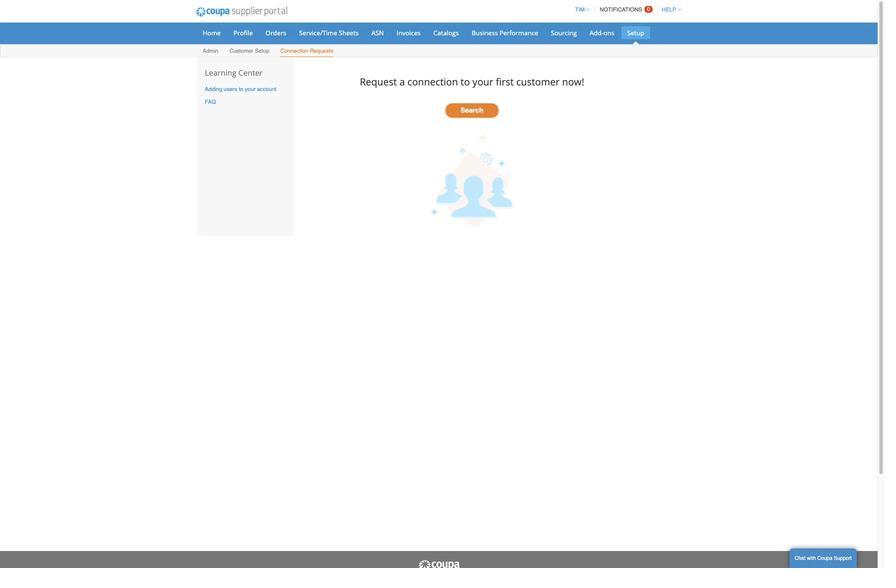 Task type: vqa. For each thing, say whether or not it's contained in the screenshot.
Help link
yes



Task type: locate. For each thing, give the bounding box(es) containing it.
admin
[[203, 48, 219, 54]]

setup inside customer setup link
[[255, 48, 270, 54]]

0 horizontal spatial coupa supplier portal image
[[190, 1, 293, 23]]

to
[[461, 75, 470, 88], [239, 86, 244, 92]]

faq link
[[205, 99, 216, 105]]

0 vertical spatial coupa supplier portal image
[[190, 1, 293, 23]]

notifications
[[600, 6, 643, 13]]

support
[[835, 556, 853, 562]]

help link
[[659, 6, 682, 13]]

business performance link
[[467, 26, 544, 39]]

orders
[[266, 29, 287, 37]]

now!
[[563, 75, 585, 88]]

coupa
[[818, 556, 833, 562]]

add-ons link
[[585, 26, 621, 39]]

tim link
[[572, 6, 590, 13]]

1 vertical spatial setup
[[255, 48, 270, 54]]

your down center
[[245, 86, 256, 92]]

performance
[[500, 29, 539, 37]]

request a connection to your first customer now!
[[360, 75, 585, 88]]

adding users to your account link
[[205, 86, 277, 92]]

1 horizontal spatial setup
[[628, 29, 645, 37]]

your left first
[[473, 75, 494, 88]]

adding users to your account
[[205, 86, 277, 92]]

admin link
[[203, 46, 219, 57]]

catalogs
[[434, 29, 459, 37]]

request
[[360, 75, 397, 88]]

your
[[473, 75, 494, 88], [245, 86, 256, 92]]

navigation containing notifications 0
[[572, 1, 682, 18]]

learning
[[205, 68, 237, 78]]

search button
[[446, 104, 499, 118]]

connection requests
[[281, 48, 334, 54]]

setup down notifications 0
[[628, 29, 645, 37]]

first
[[496, 75, 514, 88]]

faq
[[205, 99, 216, 105]]

service/time sheets
[[299, 29, 359, 37]]

0 horizontal spatial to
[[239, 86, 244, 92]]

setup
[[628, 29, 645, 37], [255, 48, 270, 54]]

asn
[[372, 29, 384, 37]]

search
[[461, 107, 484, 115]]

0 vertical spatial setup
[[628, 29, 645, 37]]

chat with coupa support button
[[790, 549, 858, 569]]

account
[[257, 86, 277, 92]]

coupa supplier portal image
[[190, 1, 293, 23], [418, 560, 461, 569]]

chat
[[796, 556, 806, 562]]

to right users on the left
[[239, 86, 244, 92]]

to up search
[[461, 75, 470, 88]]

0 horizontal spatial setup
[[255, 48, 270, 54]]

1 vertical spatial coupa supplier portal image
[[418, 560, 461, 569]]

tim
[[576, 6, 585, 13]]

navigation
[[572, 1, 682, 18]]

setup right customer
[[255, 48, 270, 54]]

customer
[[517, 75, 560, 88]]

help
[[662, 6, 677, 13]]

sheets
[[339, 29, 359, 37]]



Task type: describe. For each thing, give the bounding box(es) containing it.
setup inside setup link
[[628, 29, 645, 37]]

add-
[[590, 29, 604, 37]]

business
[[472, 29, 498, 37]]

connection
[[281, 48, 309, 54]]

catalogs link
[[428, 26, 465, 39]]

connection
[[408, 75, 458, 88]]

orders link
[[260, 26, 292, 39]]

center
[[239, 68, 263, 78]]

setup link
[[622, 26, 651, 39]]

connection requests link
[[280, 46, 334, 57]]

sourcing
[[552, 29, 578, 37]]

business performance
[[472, 29, 539, 37]]

asn link
[[366, 26, 390, 39]]

invoices
[[397, 29, 421, 37]]

home link
[[197, 26, 227, 39]]

customer setup
[[230, 48, 270, 54]]

0 horizontal spatial your
[[245, 86, 256, 92]]

0
[[648, 6, 651, 12]]

1 horizontal spatial your
[[473, 75, 494, 88]]

sourcing link
[[546, 26, 583, 39]]

adding
[[205, 86, 222, 92]]

profile link
[[228, 26, 259, 39]]

invoices link
[[392, 26, 427, 39]]

a
[[400, 75, 405, 88]]

1 horizontal spatial coupa supplier portal image
[[418, 560, 461, 569]]

notifications 0
[[600, 6, 651, 13]]

ons
[[604, 29, 615, 37]]

with
[[808, 556, 817, 562]]

customer setup link
[[229, 46, 270, 57]]

add-ons
[[590, 29, 615, 37]]

service/time sheets link
[[294, 26, 365, 39]]

users
[[224, 86, 237, 92]]

requests
[[310, 48, 334, 54]]

profile
[[234, 29, 253, 37]]

customer
[[230, 48, 254, 54]]

service/time
[[299, 29, 338, 37]]

home
[[203, 29, 221, 37]]

learning center
[[205, 68, 263, 78]]

chat with coupa support
[[796, 556, 853, 562]]

1 horizontal spatial to
[[461, 75, 470, 88]]



